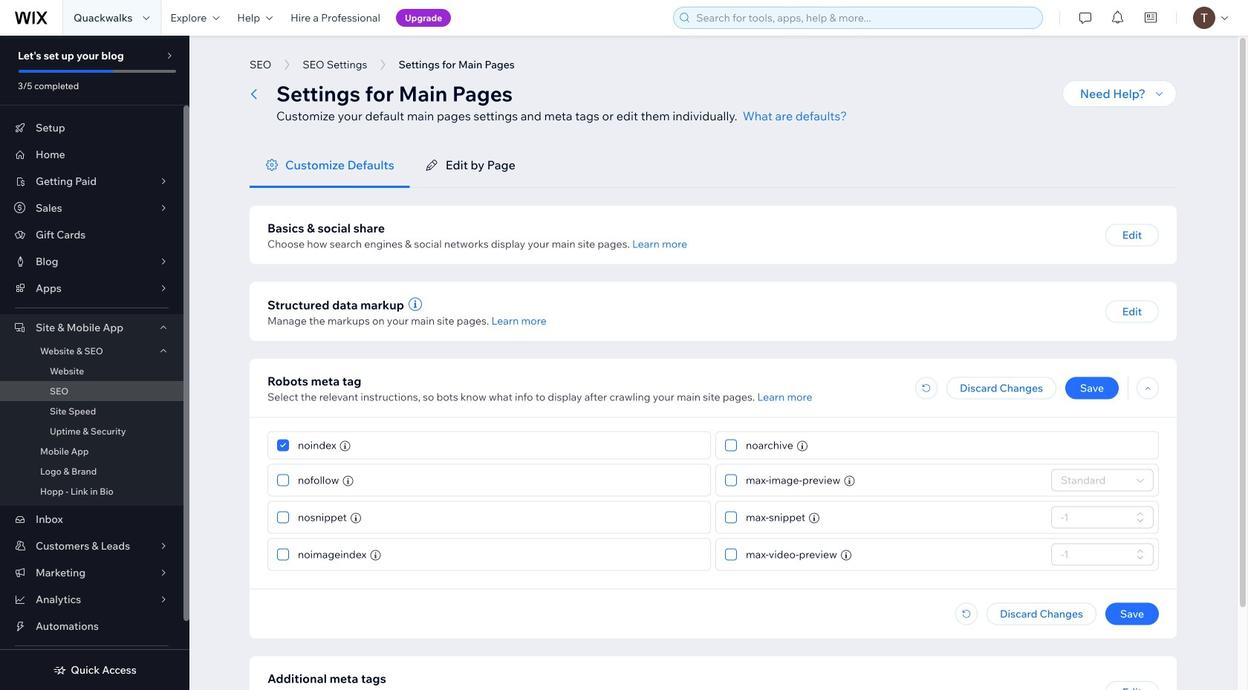 Task type: describe. For each thing, give the bounding box(es) containing it.
2 heading from the top
[[267, 372, 361, 390]]

sidebar element
[[0, 36, 189, 690]]

Search for tools, apps, help & more... field
[[692, 7, 1038, 28]]

3 heading from the top
[[267, 670, 386, 688]]



Task type: locate. For each thing, give the bounding box(es) containing it.
None checkbox
[[725, 437, 737, 454]]

tab list
[[250, 143, 1177, 188]]

None field
[[1057, 470, 1132, 491]]

None checkbox
[[277, 437, 289, 454], [277, 471, 289, 489], [725, 471, 737, 489], [277, 509, 289, 526], [725, 509, 737, 526], [277, 546, 289, 564], [725, 546, 737, 564], [277, 437, 289, 454], [277, 471, 289, 489], [725, 471, 737, 489], [277, 509, 289, 526], [725, 509, 737, 526], [277, 546, 289, 564], [725, 546, 737, 564]]

heading
[[267, 219, 385, 237], [267, 372, 361, 390], [267, 670, 386, 688]]

1 heading from the top
[[267, 219, 385, 237]]

None text field
[[1057, 507, 1132, 528]]

1 vertical spatial heading
[[267, 372, 361, 390]]

None text field
[[1057, 544, 1132, 565]]

2 vertical spatial heading
[[267, 670, 386, 688]]

0 vertical spatial heading
[[267, 219, 385, 237]]



